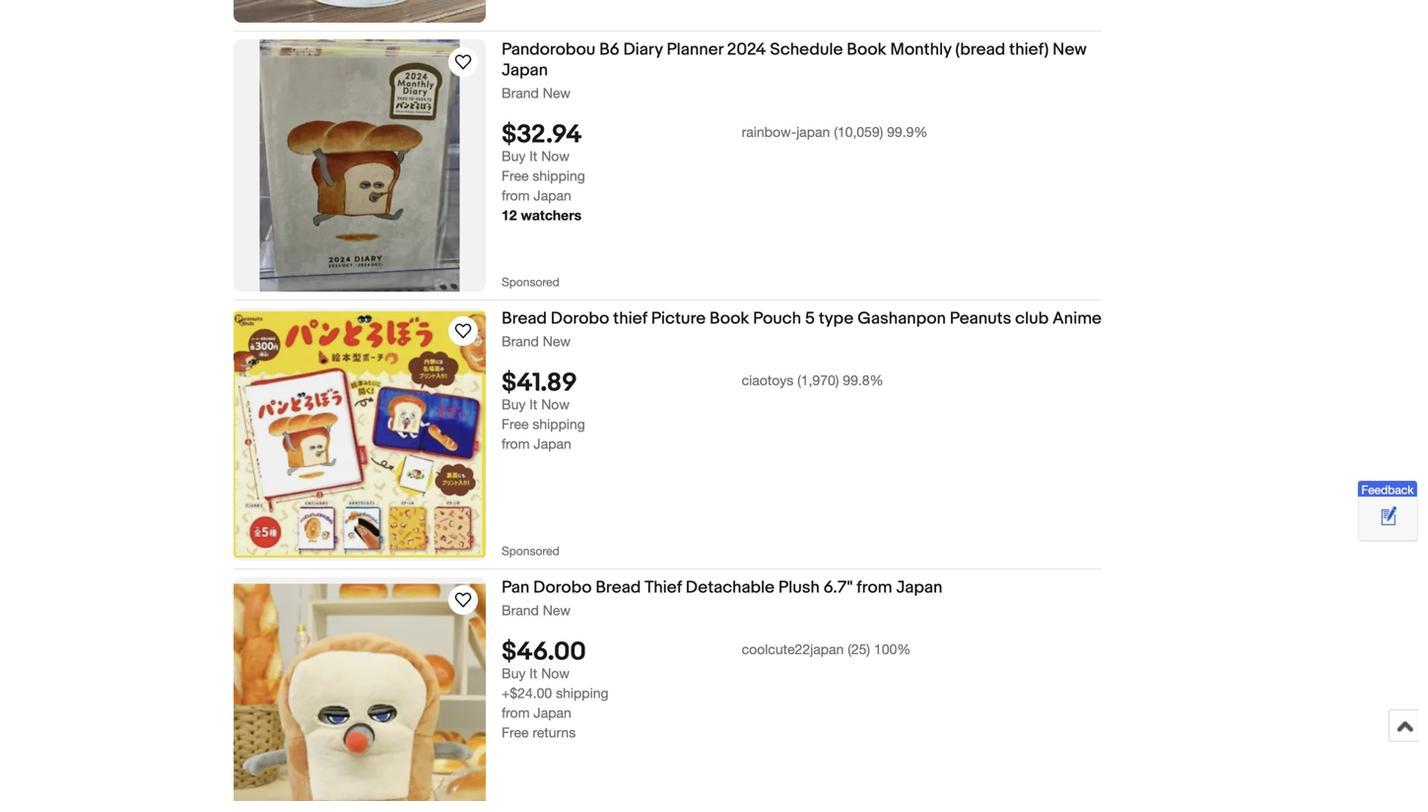 Task type: vqa. For each thing, say whether or not it's contained in the screenshot.
Japan
yes



Task type: locate. For each thing, give the bounding box(es) containing it.
1 free from the top
[[502, 168, 529, 184]]

from inside rainbow-japan (10,059) 99.9% buy it now free shipping from japan 12 watchers
[[502, 187, 530, 204]]

buy inside ciaotoys (1,970) 99.8% buy it now free shipping from japan
[[502, 396, 526, 413]]

monthly
[[891, 40, 952, 60]]

japan down $41.89
[[534, 436, 572, 452]]

shipping inside coolcute22japan (25) 100% buy it now +$24.00 shipping from japan free returns
[[556, 685, 609, 701]]

new
[[1053, 40, 1087, 60], [543, 85, 571, 101], [543, 333, 571, 350], [543, 603, 571, 619]]

shipping for ciaotoys (1,970) 99.8% buy it now free shipping from japan
[[533, 416, 586, 432]]

99.8%
[[843, 372, 884, 388]]

pan dorobo bread thief detachable plush 6.7" from japan image
[[234, 584, 486, 802]]

bread inside pan dorobo bread thief detachable plush 6.7" from japan brand new
[[596, 578, 641, 599]]

japan inside rainbow-japan (10,059) 99.9% buy it now free shipping from japan 12 watchers
[[534, 187, 572, 204]]

1 vertical spatial free
[[502, 416, 529, 432]]

from up 12 at top
[[502, 187, 530, 204]]

buy inside rainbow-japan (10,059) 99.9% buy it now free shipping from japan 12 watchers
[[502, 148, 526, 164]]

2 buy from the top
[[502, 396, 526, 413]]

1 now from the top
[[542, 148, 570, 164]]

free
[[502, 168, 529, 184], [502, 416, 529, 432], [502, 725, 529, 741]]

2 vertical spatial buy
[[502, 665, 526, 682]]

it inside ciaotoys (1,970) 99.8% buy it now free shipping from japan
[[530, 396, 538, 413]]

pandorobou b6 diary planner 2024 schedule book monthly (bread thief) new japan link
[[502, 40, 1102, 85]]

1 vertical spatial now
[[542, 396, 570, 413]]

0 vertical spatial dorobo
[[551, 309, 610, 330]]

thief
[[645, 578, 682, 599]]

shipping
[[533, 168, 586, 184], [533, 416, 586, 432], [556, 685, 609, 701]]

0 horizontal spatial book
[[710, 309, 750, 330]]

shipping up returns
[[556, 685, 609, 701]]

feedback
[[1362, 483, 1415, 497]]

free inside rainbow-japan (10,059) 99.9% buy it now free shipping from japan 12 watchers
[[502, 168, 529, 184]]

peanuts
[[950, 309, 1012, 330]]

dorobo right pan
[[534, 578, 592, 599]]

(25)
[[848, 641, 871, 658]]

dorobo left thief
[[551, 309, 610, 330]]

it for coolcute22japan (25) 100% buy it now +$24.00 shipping from japan free returns
[[530, 665, 538, 682]]

3 free from the top
[[502, 725, 529, 741]]

1 vertical spatial dorobo
[[534, 578, 592, 599]]

it inside coolcute22japan (25) 100% buy it now +$24.00 shipping from japan free returns
[[530, 665, 538, 682]]

buy for ciaotoys (1,970) 99.8% buy it now free shipping from japan
[[502, 396, 526, 413]]

$41.89
[[502, 368, 578, 399]]

now inside coolcute22japan (25) 100% buy it now +$24.00 shipping from japan free returns
[[542, 665, 570, 682]]

japan
[[502, 60, 548, 81], [534, 187, 572, 204], [534, 436, 572, 452], [897, 578, 943, 599], [534, 705, 572, 721]]

brand up $32.94
[[502, 85, 539, 101]]

1 vertical spatial buy
[[502, 396, 526, 413]]

detachable
[[686, 578, 775, 599]]

dorobo for $41.89
[[551, 309, 610, 330]]

2 it from the top
[[530, 396, 538, 413]]

now
[[542, 148, 570, 164], [542, 396, 570, 413], [542, 665, 570, 682]]

bread dorobo thief picture book pouch 5 type gashanpon peanuts club anime heading
[[502, 309, 1102, 330]]

3 brand from the top
[[502, 603, 539, 619]]

2 now from the top
[[542, 396, 570, 413]]

from inside ciaotoys (1,970) 99.8% buy it now free shipping from japan
[[502, 436, 530, 452]]

2 vertical spatial now
[[542, 665, 570, 682]]

3 it from the top
[[530, 665, 538, 682]]

6.7"
[[824, 578, 853, 599]]

new up $41.89
[[543, 333, 571, 350]]

dorobo
[[551, 309, 610, 330], [534, 578, 592, 599]]

brand inside bread dorobo thief picture book pouch 5 type gashanpon peanuts club anime brand new
[[502, 333, 539, 350]]

japan right watch pandorobou b6 diary planner 2024 schedule book monthly (bread thief) new japan image
[[502, 60, 548, 81]]

from inside pan dorobo bread thief detachable plush 6.7" from japan brand new
[[857, 578, 893, 599]]

from right 6.7"
[[857, 578, 893, 599]]

bread dorobo thief picture book pouch 5 type gashanpon peanuts club anime image
[[234, 312, 486, 558]]

100%
[[875, 641, 911, 658]]

0 vertical spatial shipping
[[533, 168, 586, 184]]

now inside ciaotoys (1,970) 99.8% buy it now free shipping from japan
[[542, 396, 570, 413]]

bread thief glass character from a picture book keiko shibata kadokawa japan image
[[234, 0, 486, 22]]

shipping for coolcute22japan (25) 100% buy it now +$24.00 shipping from japan free returns
[[556, 685, 609, 701]]

japan inside coolcute22japan (25) 100% buy it now +$24.00 shipping from japan free returns
[[534, 705, 572, 721]]

japan inside pandorobou b6 diary planner 2024 schedule book monthly (bread thief) new japan brand new
[[502, 60, 548, 81]]

0 vertical spatial buy
[[502, 148, 526, 164]]

dorobo inside pan dorobo bread thief detachable plush 6.7" from japan brand new
[[534, 578, 592, 599]]

brand inside pandorobou b6 diary planner 2024 schedule book monthly (bread thief) new japan brand new
[[502, 85, 539, 101]]

1 vertical spatial bread
[[596, 578, 641, 599]]

1 horizontal spatial bread
[[596, 578, 641, 599]]

japan inside ciaotoys (1,970) 99.8% buy it now free shipping from japan
[[534, 436, 572, 452]]

from down +$24.00
[[502, 705, 530, 721]]

3 buy from the top
[[502, 665, 526, 682]]

book left pouch
[[710, 309, 750, 330]]

1 vertical spatial it
[[530, 396, 538, 413]]

0 vertical spatial free
[[502, 168, 529, 184]]

bread right the watch bread dorobo thief picture book pouch 5 type gashanpon peanuts club anime
[[502, 309, 547, 330]]

0 vertical spatial now
[[542, 148, 570, 164]]

japan up returns
[[534, 705, 572, 721]]

1 vertical spatial shipping
[[533, 416, 586, 432]]

ciaotoys
[[742, 372, 794, 388]]

watch pandorobou b6 diary planner 2024 schedule book monthly (bread thief) new japan image
[[452, 50, 475, 74]]

1 it from the top
[[530, 148, 538, 164]]

1 horizontal spatial book
[[847, 40, 887, 60]]

pandorobou b6 diary planner 2024 schedule book monthly (bread thief) new japan image
[[260, 40, 460, 292]]

japan up '100%'
[[897, 578, 943, 599]]

2 vertical spatial shipping
[[556, 685, 609, 701]]

3 now from the top
[[542, 665, 570, 682]]

(bread
[[956, 40, 1006, 60]]

picture
[[652, 309, 706, 330]]

book
[[847, 40, 887, 60], [710, 309, 750, 330]]

(10,059)
[[834, 124, 884, 140]]

dorobo inside bread dorobo thief picture book pouch 5 type gashanpon peanuts club anime brand new
[[551, 309, 610, 330]]

1 buy from the top
[[502, 148, 526, 164]]

bread dorobo thief picture book pouch 5 type gashanpon peanuts club anime link
[[502, 309, 1102, 333]]

2024
[[727, 40, 767, 60]]

shipping up watchers
[[533, 168, 586, 184]]

0 vertical spatial bread
[[502, 309, 547, 330]]

2 vertical spatial free
[[502, 725, 529, 741]]

book inside pandorobou b6 diary planner 2024 schedule book monthly (bread thief) new japan brand new
[[847, 40, 887, 60]]

0 vertical spatial brand
[[502, 85, 539, 101]]

0 vertical spatial it
[[530, 148, 538, 164]]

buy
[[502, 148, 526, 164], [502, 396, 526, 413], [502, 665, 526, 682]]

club
[[1016, 309, 1049, 330]]

brand down pan
[[502, 603, 539, 619]]

brand
[[502, 85, 539, 101], [502, 333, 539, 350], [502, 603, 539, 619]]

bread left thief
[[596, 578, 641, 599]]

new right thief)
[[1053, 40, 1087, 60]]

japan up watchers
[[534, 187, 572, 204]]

12
[[502, 207, 517, 223]]

free left returns
[[502, 725, 529, 741]]

from down $41.89
[[502, 436, 530, 452]]

5
[[806, 309, 815, 330]]

japan inside pan dorobo bread thief detachable plush 6.7" from japan brand new
[[897, 578, 943, 599]]

1 vertical spatial brand
[[502, 333, 539, 350]]

1 brand from the top
[[502, 85, 539, 101]]

brand inside pan dorobo bread thief detachable plush 6.7" from japan brand new
[[502, 603, 539, 619]]

it
[[530, 148, 538, 164], [530, 396, 538, 413], [530, 665, 538, 682]]

2 brand from the top
[[502, 333, 539, 350]]

2 vertical spatial it
[[530, 665, 538, 682]]

0 horizontal spatial bread
[[502, 309, 547, 330]]

new up $46.00
[[543, 603, 571, 619]]

buy inside coolcute22japan (25) 100% buy it now +$24.00 shipping from japan free returns
[[502, 665, 526, 682]]

new inside bread dorobo thief picture book pouch 5 type gashanpon peanuts club anime brand new
[[543, 333, 571, 350]]

free up 12 at top
[[502, 168, 529, 184]]

now for ciaotoys (1,970) 99.8% buy it now free shipping from japan
[[542, 396, 570, 413]]

bread
[[502, 309, 547, 330], [596, 578, 641, 599]]

now for coolcute22japan (25) 100% buy it now +$24.00 shipping from japan free returns
[[542, 665, 570, 682]]

shipping down $41.89
[[533, 416, 586, 432]]

free down $41.89
[[502, 416, 529, 432]]

diary
[[624, 40, 663, 60]]

2 free from the top
[[502, 416, 529, 432]]

brand up $41.89
[[502, 333, 539, 350]]

from
[[502, 187, 530, 204], [502, 436, 530, 452], [857, 578, 893, 599], [502, 705, 530, 721]]

ciaotoys (1,970) 99.8% buy it now free shipping from japan
[[502, 372, 884, 452]]

book left monthly at right
[[847, 40, 887, 60]]

japan
[[797, 124, 831, 140]]

2 vertical spatial brand
[[502, 603, 539, 619]]

$32.94
[[502, 120, 582, 150]]

1 vertical spatial book
[[710, 309, 750, 330]]

0 vertical spatial book
[[847, 40, 887, 60]]

+$24.00
[[502, 685, 552, 701]]

shipping inside ciaotoys (1,970) 99.8% buy it now free shipping from japan
[[533, 416, 586, 432]]

new inside pan dorobo bread thief detachable plush 6.7" from japan brand new
[[543, 603, 571, 619]]

99.9%
[[888, 124, 928, 140]]

from inside coolcute22japan (25) 100% buy it now +$24.00 shipping from japan free returns
[[502, 705, 530, 721]]

pan dorobo bread thief detachable plush 6.7" from japan heading
[[502, 578, 943, 599]]



Task type: describe. For each thing, give the bounding box(es) containing it.
pandorobou
[[502, 40, 596, 60]]

pandorobou b6 diary planner 2024 schedule book monthly (bread thief) new japan brand new
[[502, 40, 1087, 101]]

plush
[[779, 578, 820, 599]]

coolcute22japan
[[742, 641, 844, 658]]

pan dorobo bread thief detachable plush 6.7" from japan brand new
[[502, 578, 943, 619]]

brand for $32.94
[[502, 85, 539, 101]]

type
[[819, 309, 854, 330]]

free inside coolcute22japan (25) 100% buy it now +$24.00 shipping from japan free returns
[[502, 725, 529, 741]]

buy for coolcute22japan (25) 100% buy it now +$24.00 shipping from japan free returns
[[502, 665, 526, 682]]

returns
[[533, 725, 576, 741]]

it inside rainbow-japan (10,059) 99.9% buy it now free shipping from japan 12 watchers
[[530, 148, 538, 164]]

watch bread dorobo thief picture book pouch 5 type gashanpon peanuts club anime image
[[452, 320, 475, 343]]

pan dorobo bread thief detachable plush 6.7" from japan link
[[502, 578, 1102, 602]]

$46.00
[[502, 637, 586, 668]]

pouch
[[754, 309, 802, 330]]

thief
[[613, 309, 648, 330]]

free inside ciaotoys (1,970) 99.8% buy it now free shipping from japan
[[502, 416, 529, 432]]

bread inside bread dorobo thief picture book pouch 5 type gashanpon peanuts club anime brand new
[[502, 309, 547, 330]]

watchers
[[521, 207, 582, 223]]

rainbow-
[[742, 124, 797, 140]]

brand for $41.89
[[502, 333, 539, 350]]

rainbow-japan (10,059) 99.9% buy it now free shipping from japan 12 watchers
[[502, 124, 928, 223]]

planner
[[667, 40, 724, 60]]

gashanpon
[[858, 309, 947, 330]]

shipping inside rainbow-japan (10,059) 99.9% buy it now free shipping from japan 12 watchers
[[533, 168, 586, 184]]

coolcute22japan (25) 100% buy it now +$24.00 shipping from japan free returns
[[502, 641, 911, 741]]

thief)
[[1010, 40, 1050, 60]]

schedule
[[771, 40, 843, 60]]

dorobo for $46.00
[[534, 578, 592, 599]]

(1,970)
[[798, 372, 840, 388]]

pan
[[502, 578, 530, 599]]

it for ciaotoys (1,970) 99.8% buy it now free shipping from japan
[[530, 396, 538, 413]]

book inside bread dorobo thief picture book pouch 5 type gashanpon peanuts club anime brand new
[[710, 309, 750, 330]]

pandorobou b6 diary planner 2024 schedule book monthly (bread thief) new japan heading
[[502, 40, 1087, 81]]

anime
[[1053, 309, 1102, 330]]

bread dorobo thief picture book pouch 5 type gashanpon peanuts club anime brand new
[[502, 309, 1102, 350]]

b6
[[600, 40, 620, 60]]

watch pan dorobo bread thief detachable plush 6.7" from japan image
[[452, 589, 475, 613]]

now inside rainbow-japan (10,059) 99.9% buy it now free shipping from japan 12 watchers
[[542, 148, 570, 164]]

new down pandorobou
[[543, 85, 571, 101]]



